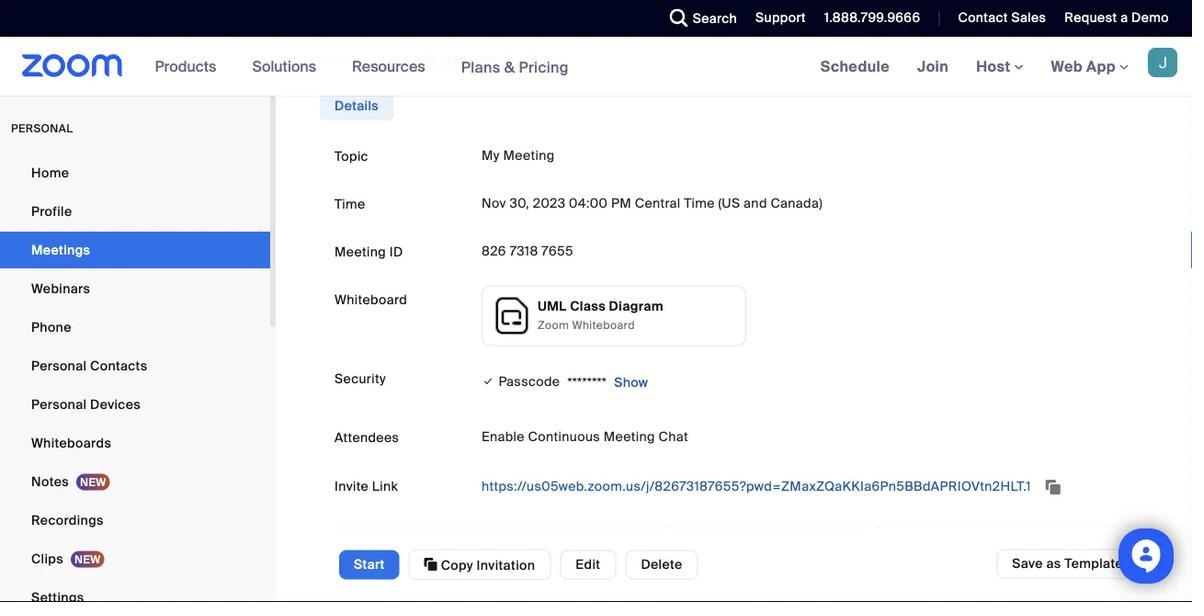 Task type: describe. For each thing, give the bounding box(es) containing it.
personal
[[11, 121, 73, 136]]

pricing
[[519, 57, 569, 77]]

my for my meeting
[[482, 147, 500, 164]]

pm
[[611, 194, 631, 211]]

as
[[1046, 555, 1061, 572]]

demo
[[1132, 9, 1169, 26]]

btn image for google calendar
[[482, 526, 500, 545]]

webinars
[[31, 280, 90, 297]]

btn image for yahoo calendar
[[870, 526, 889, 545]]

https://us05web.zoom.us/j/82673187655?pwd=zmaxzqakkia6pn5bbdapriovtn2hlt.1
[[482, 478, 1035, 495]]

personal devices
[[31, 396, 141, 413]]

meetings inside manage my meeting 'navigation'
[[341, 51, 400, 68]]

sales
[[1011, 9, 1046, 26]]

products button
[[155, 37, 225, 96]]

start
[[354, 556, 385, 573]]

topic
[[335, 148, 368, 165]]

uml class diagram zoom whiteboard
[[538, 298, 664, 332]]

search button
[[656, 0, 742, 37]]

security
[[335, 370, 386, 387]]

0 horizontal spatial time
[[335, 196, 365, 213]]

1.888.799.9666
[[824, 9, 920, 26]]

central
[[635, 194, 681, 211]]

invite
[[335, 478, 369, 495]]

invite link
[[335, 478, 398, 495]]

continuous
[[528, 428, 600, 445]]

web app button
[[1051, 57, 1129, 76]]

nov 30, 2023 04:00 pm central time (us and canada)
[[482, 194, 823, 211]]

add
[[335, 526, 360, 543]]

calendar for outlook
[[741, 525, 806, 544]]

diagram
[[609, 298, 664, 315]]

zoom logo image
[[22, 54, 123, 77]]

and
[[744, 194, 767, 211]]

contact
[[958, 9, 1008, 26]]

add to
[[335, 526, 376, 543]]

request a demo
[[1065, 9, 1169, 26]]

id
[[390, 244, 403, 261]]

solutions button
[[252, 37, 325, 96]]

yahoo
[[896, 525, 940, 544]]

google calendar link
[[482, 520, 628, 549]]

canada)
[[771, 194, 823, 211]]

class
[[570, 298, 606, 315]]

outlook calendar (.ics)
[[678, 525, 843, 544]]

plans
[[461, 57, 500, 77]]

zoom
[[538, 318, 569, 332]]

manage my meeting tab control tab list
[[320, 91, 393, 121]]

save as template button
[[997, 549, 1139, 579]]

copy
[[441, 557, 473, 574]]

meeting"
[[503, 51, 559, 68]]

copy invitation button
[[409, 549, 551, 580]]

"my
[[477, 51, 499, 68]]

google calendar
[[504, 525, 628, 544]]

outlook calendar (.ics) link
[[656, 520, 843, 549]]

join
[[917, 57, 949, 76]]

attendees
[[335, 429, 399, 446]]

edit
[[576, 556, 601, 573]]

meetings link
[[0, 232, 270, 268]]

banner containing products
[[0, 37, 1192, 97]]

show
[[614, 374, 648, 391]]

yahoo calendar
[[892, 525, 1009, 544]]

nov
[[482, 194, 506, 211]]

recordings
[[31, 511, 104, 528]]

https://us05web.zoom.us/j/82673187655?pwd=zmaxzqakkia6pn5bbdapriovtn2hlt.1 link
[[482, 478, 1035, 495]]

outlook
[[682, 525, 737, 544]]

enable continuous meeting chat
[[482, 428, 688, 445]]

copy url image
[[1044, 481, 1062, 494]]

826
[[482, 242, 506, 259]]

solutions
[[252, 57, 316, 76]]

meeting id
[[335, 244, 403, 261]]

clips
[[31, 550, 63, 567]]

contact sales
[[958, 9, 1046, 26]]

recordings link
[[0, 502, 270, 539]]

https://us05web.zoom.us/j/82673187655?pwd=zmaxzqakkia6pn5bbdapriovtn2hlt.1 application
[[482, 472, 1133, 501]]

webinars link
[[0, 270, 270, 307]]

meeting inside topic element
[[503, 147, 555, 164]]

template
[[1065, 555, 1123, 572]]

resources
[[352, 57, 425, 76]]

search
[[693, 10, 737, 27]]

personal for personal contacts
[[31, 357, 87, 374]]

passcode
[[499, 373, 560, 390]]

profile picture image
[[1148, 48, 1177, 77]]

passcode ******** show
[[499, 373, 648, 391]]

delete button
[[625, 550, 698, 579]]

04:00
[[569, 194, 608, 211]]



Task type: vqa. For each thing, say whether or not it's contained in the screenshot.
Outlook Calendar (.ics)
yes



Task type: locate. For each thing, give the bounding box(es) containing it.
contact sales link
[[944, 0, 1051, 37], [958, 9, 1046, 26]]

personal
[[31, 357, 87, 374], [31, 396, 87, 413]]

manage my meeting navigation
[[320, 51, 1148, 69]]

3 btn image from the left
[[870, 526, 889, 545]]

save
[[1012, 555, 1043, 572]]

right image
[[406, 51, 417, 69]]

whiteboard down meeting id
[[335, 291, 407, 308]]

0 vertical spatial meeting
[[503, 147, 555, 164]]

link
[[372, 478, 398, 495]]

meetings up webinars
[[31, 241, 90, 258]]

1 horizontal spatial my
[[482, 147, 500, 164]]

a
[[1121, 9, 1128, 26]]

btn image
[[482, 526, 500, 545], [656, 526, 674, 545], [870, 526, 889, 545]]

banner
[[0, 37, 1192, 97]]

save as template
[[1012, 555, 1123, 572]]

products
[[155, 57, 216, 76]]

&
[[504, 57, 515, 77]]

0 horizontal spatial calendar
[[563, 525, 628, 544]]

to
[[363, 526, 376, 543]]

time left (us
[[684, 194, 715, 211]]

time
[[684, 194, 715, 211], [335, 196, 365, 213]]

product information navigation
[[141, 37, 583, 97]]

my right solutions
[[320, 51, 338, 68]]

details tab
[[320, 91, 393, 121]]

whiteboard inside uml class diagram zoom whiteboard
[[572, 318, 635, 332]]

1 horizontal spatial btn image
[[656, 526, 674, 545]]

1 personal from the top
[[31, 357, 87, 374]]

notes
[[31, 473, 69, 490]]

host button
[[976, 57, 1023, 76]]

details
[[335, 97, 379, 114]]

7318
[[510, 242, 538, 259]]

meeting left id
[[335, 244, 386, 261]]

2 calendar from the left
[[741, 525, 806, 544]]

add to element
[[482, 520, 1133, 568]]

yahoo calendar link
[[870, 520, 1009, 549]]

checked image
[[482, 372, 495, 390]]

meetings navigation
[[807, 37, 1192, 97]]

30,
[[510, 194, 529, 211]]

whiteboards
[[31, 434, 111, 451]]

my up the nov
[[482, 147, 500, 164]]

manage "my meeting" link
[[423, 51, 559, 69]]

(us
[[718, 194, 740, 211]]

0 horizontal spatial btn image
[[482, 526, 500, 545]]

personal contacts
[[31, 357, 147, 374]]

btn image up copy invitation
[[482, 526, 500, 545]]

web app
[[1051, 57, 1116, 76]]

request a demo link
[[1051, 0, 1192, 37], [1065, 9, 1169, 26]]

personal down phone
[[31, 357, 87, 374]]

calendar up the edit
[[563, 525, 628, 544]]

my inside topic element
[[482, 147, 500, 164]]

manage
[[423, 51, 473, 68]]

web
[[1051, 57, 1083, 76]]

phone
[[31, 318, 71, 335]]

resources button
[[352, 37, 433, 96]]

calendar down https://us05web.zoom.us/j/82673187655?pwd=zmaxzqakkia6pn5bbdapriovtn2hlt.1 link
[[741, 525, 806, 544]]

calendar right 'yahoo'
[[944, 525, 1009, 544]]

personal inside "link"
[[31, 396, 87, 413]]

personal devices link
[[0, 386, 270, 423]]

personal for personal devices
[[31, 396, 87, 413]]

btn image left 'yahoo'
[[870, 526, 889, 545]]

my meetings
[[320, 51, 400, 68]]

calendar for google
[[563, 525, 628, 544]]

profile link
[[0, 193, 270, 230]]

whiteboards link
[[0, 425, 270, 461]]

0 vertical spatial my
[[320, 51, 338, 68]]

1.888.799.9666 button
[[810, 0, 925, 37], [824, 9, 920, 26]]

(.ics)
[[810, 525, 843, 544]]

contacts
[[90, 357, 147, 374]]

********
[[567, 373, 607, 390]]

meeting left chat
[[604, 428, 655, 445]]

join link
[[904, 37, 962, 96]]

personal contacts link
[[0, 347, 270, 384]]

826 7318 7655
[[482, 242, 573, 259]]

1 vertical spatial meeting
[[335, 244, 386, 261]]

copy invitation
[[437, 557, 535, 574]]

1 vertical spatial whiteboard
[[572, 318, 635, 332]]

request
[[1065, 9, 1117, 26]]

profile
[[31, 203, 72, 220]]

2 personal from the top
[[31, 396, 87, 413]]

support link
[[742, 0, 810, 37], [756, 9, 806, 26]]

delete
[[641, 556, 683, 573]]

home
[[31, 164, 69, 181]]

support
[[756, 9, 806, 26]]

2 btn image from the left
[[656, 526, 674, 545]]

0 horizontal spatial whiteboard
[[335, 291, 407, 308]]

app
[[1086, 57, 1116, 76]]

google
[[508, 525, 560, 544]]

invitation
[[477, 557, 535, 574]]

copy image
[[424, 556, 437, 572]]

0 vertical spatial personal
[[31, 357, 87, 374]]

2 horizontal spatial btn image
[[870, 526, 889, 545]]

btn image inside yahoo calendar link
[[870, 526, 889, 545]]

0 horizontal spatial my
[[320, 51, 338, 68]]

time down topic
[[335, 196, 365, 213]]

plans & pricing link
[[461, 57, 569, 77], [461, 57, 569, 77]]

my
[[320, 51, 338, 68], [482, 147, 500, 164]]

home link
[[0, 154, 270, 191]]

my inside 'navigation'
[[320, 51, 338, 68]]

2 vertical spatial meeting
[[604, 428, 655, 445]]

1 calendar from the left
[[563, 525, 628, 544]]

personal up whiteboards
[[31, 396, 87, 413]]

meet zoom ai companion, footer
[[0, 0, 1192, 18]]

my meeting
[[482, 147, 555, 164]]

1 vertical spatial my
[[482, 147, 500, 164]]

3 calendar from the left
[[944, 525, 1009, 544]]

whiteboard down the class
[[572, 318, 635, 332]]

1 horizontal spatial whiteboard
[[572, 318, 635, 332]]

1 horizontal spatial meetings
[[341, 51, 400, 68]]

chat
[[659, 428, 688, 445]]

1 btn image from the left
[[482, 526, 500, 545]]

my for my meetings
[[320, 51, 338, 68]]

uml
[[538, 298, 567, 315]]

edit link
[[560, 550, 616, 579]]

7655
[[542, 242, 573, 259]]

phone link
[[0, 309, 270, 346]]

2023
[[533, 194, 566, 211]]

whiteboard
[[335, 291, 407, 308], [572, 318, 635, 332]]

topic element
[[482, 142, 1133, 169]]

0 horizontal spatial meetings
[[31, 241, 90, 258]]

0 vertical spatial whiteboard
[[335, 291, 407, 308]]

meetings inside personal menu menu
[[31, 241, 90, 258]]

btn image inside google calendar link
[[482, 526, 500, 545]]

1 vertical spatial meetings
[[31, 241, 90, 258]]

start link
[[339, 550, 399, 579]]

btn image up delete
[[656, 526, 674, 545]]

calendar for yahoo
[[944, 525, 1009, 544]]

0 vertical spatial meetings
[[341, 51, 400, 68]]

meeting up 30,
[[503, 147, 555, 164]]

2 horizontal spatial calendar
[[944, 525, 1009, 544]]

host
[[976, 57, 1014, 76]]

1 horizontal spatial meeting
[[503, 147, 555, 164]]

btn image inside outlook calendar (.ics) link
[[656, 526, 674, 545]]

personal menu menu
[[0, 154, 270, 602]]

btn image for outlook calendar (.ics)
[[656, 526, 674, 545]]

1 vertical spatial personal
[[31, 396, 87, 413]]

meetings left right image
[[341, 51, 400, 68]]

1 horizontal spatial calendar
[[741, 525, 806, 544]]

2 horizontal spatial meeting
[[604, 428, 655, 445]]

0 horizontal spatial meeting
[[335, 244, 386, 261]]

manage "my meeting"
[[423, 51, 559, 68]]

clips link
[[0, 540, 270, 577]]

1 horizontal spatial time
[[684, 194, 715, 211]]



